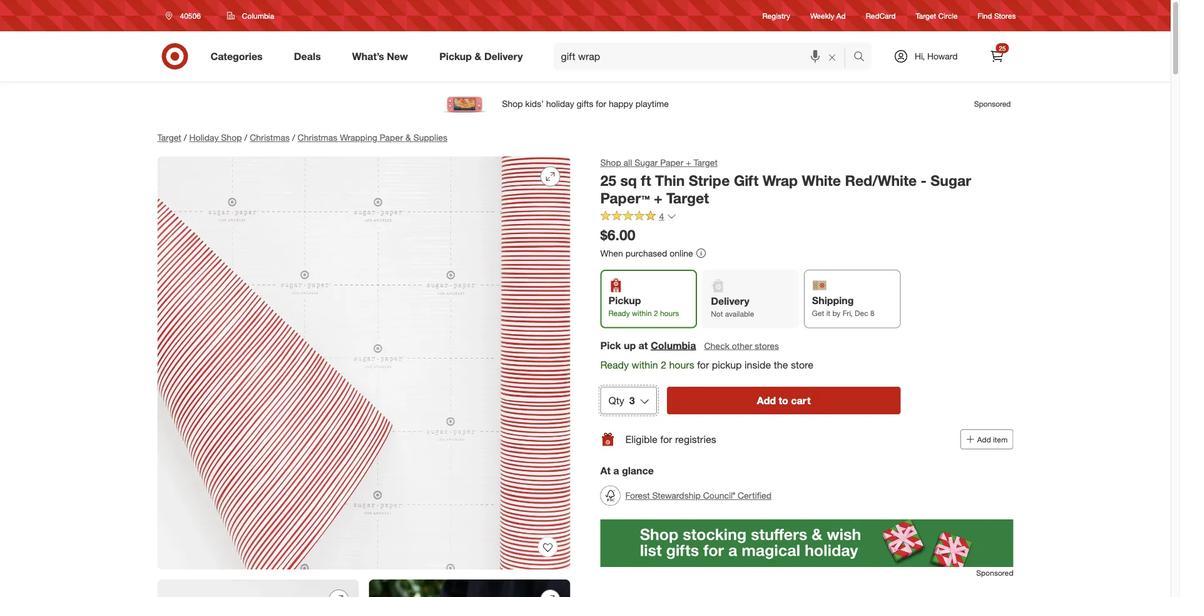 Task type: describe. For each thing, give the bounding box(es) containing it.
howard
[[928, 51, 958, 62]]

registries
[[675, 433, 716, 445]]

redcard link
[[866, 10, 896, 21]]

at a glance
[[601, 465, 654, 477]]

eligible
[[626, 433, 658, 445]]

columbia inside dropdown button
[[242, 11, 274, 20]]

ready within 2 hours for pickup inside the store
[[601, 359, 814, 371]]

by
[[833, 309, 841, 318]]

holiday shop link
[[189, 132, 242, 143]]

other
[[732, 340, 753, 351]]

shipping
[[812, 294, 854, 307]]

4
[[659, 211, 664, 222]]

certified
[[738, 490, 772, 501]]

stores
[[995, 11, 1016, 20]]

columbia button
[[651, 338, 696, 353]]

when purchased online
[[601, 247, 693, 258]]

stores
[[755, 340, 779, 351]]

add to cart
[[757, 394, 811, 407]]

get
[[812, 309, 825, 318]]

within inside pickup ready within 2 hours
[[632, 309, 652, 318]]

holiday
[[189, 132, 219, 143]]

forest
[[626, 490, 650, 501]]

25 sq ft thin stripe gift wrap white red/white - sugar paper&#8482; + target, 2 of 6 image
[[157, 580, 359, 597]]

target circle
[[916, 11, 958, 20]]

qty 3
[[609, 394, 635, 407]]

what's new
[[352, 50, 408, 62]]

25 link
[[984, 43, 1011, 70]]

circle
[[939, 11, 958, 20]]

white
[[802, 171, 841, 189]]

what's
[[352, 50, 384, 62]]

1 vertical spatial hours
[[669, 359, 695, 371]]

hi,
[[915, 51, 925, 62]]

add item
[[978, 435, 1008, 444]]

up
[[624, 339, 636, 351]]

fri,
[[843, 309, 853, 318]]

columbia button
[[219, 4, 282, 27]]

thin
[[655, 171, 685, 189]]

stripe
[[689, 171, 730, 189]]

deals
[[294, 50, 321, 62]]

1 vertical spatial ready
[[601, 359, 629, 371]]

search
[[848, 51, 878, 64]]

2 christmas from the left
[[298, 132, 338, 143]]

shipping get it by fri, dec 8
[[812, 294, 875, 318]]

0 vertical spatial 25
[[999, 44, 1006, 52]]

target up the stripe
[[694, 157, 718, 168]]

pickup ready within 2 hours
[[609, 294, 679, 318]]

registry
[[763, 11, 791, 20]]

shop inside shop all sugar paper + target 25 sq ft thin stripe gift wrap white red/white - sugar paper™ + target
[[601, 157, 621, 168]]

1 vertical spatial &
[[406, 132, 411, 143]]

a
[[614, 465, 619, 477]]

item
[[993, 435, 1008, 444]]

25 sq ft thin stripe gift wrap white red/white - sugar paper&#8482; + target, 1 of 6 image
[[157, 156, 571, 570]]

delivery not available
[[711, 295, 754, 319]]

pick
[[601, 339, 621, 351]]

25 inside shop all sugar paper + target 25 sq ft thin stripe gift wrap white red/white - sugar paper™ + target
[[601, 171, 617, 189]]

1 vertical spatial columbia
[[651, 339, 696, 351]]

gift
[[734, 171, 759, 189]]

find stores link
[[978, 10, 1016, 21]]

0 vertical spatial +
[[686, 157, 691, 168]]

find stores
[[978, 11, 1016, 20]]

ad
[[837, 11, 846, 20]]

add for add item
[[978, 435, 991, 444]]

find
[[978, 11, 992, 20]]

ft
[[641, 171, 651, 189]]

ready inside pickup ready within 2 hours
[[609, 309, 630, 318]]

target circle link
[[916, 10, 958, 21]]

all
[[624, 157, 632, 168]]

What can we help you find? suggestions appear below search field
[[554, 43, 857, 70]]

0 vertical spatial paper
[[380, 132, 403, 143]]

christmas wrapping paper & supplies link
[[298, 132, 448, 143]]

1 / from the left
[[184, 132, 187, 143]]

forest stewardship council® certified button
[[601, 482, 772, 510]]

40506
[[180, 11, 201, 20]]

40506 button
[[157, 4, 214, 27]]

25 sq ft thin stripe gift wrap white red/white - sugar paper&#8482; + target, 3 of 6 image
[[369, 580, 571, 597]]

1 vertical spatial 2
[[661, 359, 667, 371]]

8
[[871, 309, 875, 318]]

not
[[711, 309, 723, 319]]

what's new link
[[342, 43, 424, 70]]

categories link
[[200, 43, 278, 70]]

0 vertical spatial sugar
[[635, 157, 658, 168]]

when
[[601, 247, 623, 258]]

weekly ad
[[811, 11, 846, 20]]

weekly ad link
[[811, 10, 846, 21]]

$6.00
[[601, 226, 636, 244]]

1 horizontal spatial for
[[697, 359, 709, 371]]

christmas link
[[250, 132, 290, 143]]

1 horizontal spatial sugar
[[931, 171, 972, 189]]

image gallery element
[[157, 156, 571, 597]]

weekly
[[811, 11, 835, 20]]

add item button
[[961, 429, 1014, 450]]

pickup
[[712, 359, 742, 371]]

it
[[827, 309, 831, 318]]



Task type: vqa. For each thing, say whether or not it's contained in the screenshot.
'Pick'
yes



Task type: locate. For each thing, give the bounding box(es) containing it.
2 up pick up at columbia
[[654, 309, 658, 318]]

hours down columbia button
[[669, 359, 695, 371]]

1 vertical spatial sugar
[[931, 171, 972, 189]]

&
[[475, 50, 482, 62], [406, 132, 411, 143]]

1 horizontal spatial add
[[978, 435, 991, 444]]

target left circle
[[916, 11, 937, 20]]

1 horizontal spatial 25
[[999, 44, 1006, 52]]

shop left all
[[601, 157, 621, 168]]

0 vertical spatial delivery
[[484, 50, 523, 62]]

+ up the stripe
[[686, 157, 691, 168]]

columbia up 'categories' link
[[242, 11, 274, 20]]

within
[[632, 309, 652, 318], [632, 359, 658, 371]]

/ right target link
[[184, 132, 187, 143]]

the
[[774, 359, 788, 371]]

christmas
[[250, 132, 290, 143], [298, 132, 338, 143]]

0 vertical spatial advertisement region
[[147, 89, 1024, 119]]

1 vertical spatial advertisement region
[[601, 520, 1014, 567]]

pickup up up
[[609, 294, 641, 307]]

add left item at the right bottom of the page
[[978, 435, 991, 444]]

0 vertical spatial pickup
[[439, 50, 472, 62]]

check
[[704, 340, 730, 351]]

for down check
[[697, 359, 709, 371]]

target / holiday shop / christmas / christmas wrapping paper & supplies
[[157, 132, 448, 143]]

1 vertical spatial 25
[[601, 171, 617, 189]]

shop right "holiday"
[[221, 132, 242, 143]]

1 vertical spatial for
[[661, 433, 673, 445]]

0 horizontal spatial shop
[[221, 132, 242, 143]]

check other stores button
[[704, 339, 780, 353]]

paper up the thin on the top right of the page
[[660, 157, 684, 168]]

pickup for &
[[439, 50, 472, 62]]

25 down "stores" at top right
[[999, 44, 1006, 52]]

check other stores
[[704, 340, 779, 351]]

0 horizontal spatial 2
[[654, 309, 658, 318]]

0 horizontal spatial delivery
[[484, 50, 523, 62]]

0 vertical spatial for
[[697, 359, 709, 371]]

3 / from the left
[[292, 132, 295, 143]]

pickup & delivery
[[439, 50, 523, 62]]

paper™
[[601, 189, 650, 207]]

0 vertical spatial &
[[475, 50, 482, 62]]

delivery inside delivery not available
[[711, 295, 750, 307]]

1 horizontal spatial 2
[[661, 359, 667, 371]]

red/white
[[845, 171, 917, 189]]

categories
[[211, 50, 263, 62]]

paper right the wrapping
[[380, 132, 403, 143]]

0 vertical spatial 2
[[654, 309, 658, 318]]

2
[[654, 309, 658, 318], [661, 359, 667, 371]]

0 vertical spatial ready
[[609, 309, 630, 318]]

target left "holiday"
[[157, 132, 181, 143]]

1 vertical spatial +
[[654, 189, 663, 207]]

add to cart button
[[667, 387, 901, 414]]

sugar up ft
[[635, 157, 658, 168]]

0 horizontal spatial add
[[757, 394, 776, 407]]

hi, howard
[[915, 51, 958, 62]]

0 horizontal spatial 25
[[601, 171, 617, 189]]

target link
[[157, 132, 181, 143]]

0 vertical spatial shop
[[221, 132, 242, 143]]

add for add to cart
[[757, 394, 776, 407]]

glance
[[622, 465, 654, 477]]

1 horizontal spatial /
[[244, 132, 247, 143]]

paper
[[380, 132, 403, 143], [660, 157, 684, 168]]

pickup
[[439, 50, 472, 62], [609, 294, 641, 307]]

dec
[[855, 309, 869, 318]]

pickup & delivery link
[[429, 43, 539, 70]]

1 vertical spatial delivery
[[711, 295, 750, 307]]

columbia right at at bottom
[[651, 339, 696, 351]]

0 horizontal spatial +
[[654, 189, 663, 207]]

online
[[670, 247, 693, 258]]

add left the "to"
[[757, 394, 776, 407]]

1 horizontal spatial shop
[[601, 157, 621, 168]]

to
[[779, 394, 789, 407]]

1 horizontal spatial +
[[686, 157, 691, 168]]

0 horizontal spatial paper
[[380, 132, 403, 143]]

1 horizontal spatial pickup
[[609, 294, 641, 307]]

1 horizontal spatial &
[[475, 50, 482, 62]]

0 vertical spatial hours
[[660, 309, 679, 318]]

0 horizontal spatial &
[[406, 132, 411, 143]]

1 horizontal spatial delivery
[[711, 295, 750, 307]]

hours inside pickup ready within 2 hours
[[660, 309, 679, 318]]

0 horizontal spatial /
[[184, 132, 187, 143]]

christmas right holiday shop link
[[250, 132, 290, 143]]

0 horizontal spatial sugar
[[635, 157, 658, 168]]

sugar right -
[[931, 171, 972, 189]]

1 vertical spatial within
[[632, 359, 658, 371]]

1 vertical spatial add
[[978, 435, 991, 444]]

1 christmas from the left
[[250, 132, 290, 143]]

hours up columbia button
[[660, 309, 679, 318]]

/ right christmas link
[[292, 132, 295, 143]]

paper inside shop all sugar paper + target 25 sq ft thin stripe gift wrap white red/white - sugar paper™ + target
[[660, 157, 684, 168]]

0 horizontal spatial christmas
[[250, 132, 290, 143]]

1 vertical spatial pickup
[[609, 294, 641, 307]]

stewardship
[[652, 490, 701, 501]]

christmas left the wrapping
[[298, 132, 338, 143]]

search button
[[848, 43, 878, 73]]

2 inside pickup ready within 2 hours
[[654, 309, 658, 318]]

/ left christmas link
[[244, 132, 247, 143]]

target
[[916, 11, 937, 20], [157, 132, 181, 143], [694, 157, 718, 168], [667, 189, 709, 207]]

1 horizontal spatial christmas
[[298, 132, 338, 143]]

3
[[630, 394, 635, 407]]

advertisement region
[[147, 89, 1024, 119], [601, 520, 1014, 567]]

forest stewardship council® certified
[[626, 490, 772, 501]]

target down the thin on the top right of the page
[[667, 189, 709, 207]]

1 vertical spatial paper
[[660, 157, 684, 168]]

at
[[601, 465, 611, 477]]

eligible for registries
[[626, 433, 716, 445]]

sq
[[621, 171, 637, 189]]

wrapping
[[340, 132, 377, 143]]

registry link
[[763, 10, 791, 21]]

wrap
[[763, 171, 798, 189]]

ready
[[609, 309, 630, 318], [601, 359, 629, 371]]

pickup inside pickup ready within 2 hours
[[609, 294, 641, 307]]

council®
[[703, 490, 735, 501]]

& inside pickup & delivery link
[[475, 50, 482, 62]]

available
[[725, 309, 754, 319]]

1 horizontal spatial columbia
[[651, 339, 696, 351]]

-
[[921, 171, 927, 189]]

within up at at bottom
[[632, 309, 652, 318]]

+
[[686, 157, 691, 168], [654, 189, 663, 207]]

store
[[791, 359, 814, 371]]

pick up at columbia
[[601, 339, 696, 351]]

2 / from the left
[[244, 132, 247, 143]]

ready down pick
[[601, 359, 629, 371]]

within down at at bottom
[[632, 359, 658, 371]]

pickup for ready
[[609, 294, 641, 307]]

4 link
[[601, 210, 677, 224]]

25
[[999, 44, 1006, 52], [601, 171, 617, 189]]

0 horizontal spatial pickup
[[439, 50, 472, 62]]

sponsored
[[977, 568, 1014, 578]]

0 vertical spatial columbia
[[242, 11, 274, 20]]

add
[[757, 394, 776, 407], [978, 435, 991, 444]]

0 horizontal spatial for
[[661, 433, 673, 445]]

cart
[[791, 394, 811, 407]]

for right eligible
[[661, 433, 673, 445]]

ready up pick
[[609, 309, 630, 318]]

0 vertical spatial within
[[632, 309, 652, 318]]

2 down columbia button
[[661, 359, 667, 371]]

deals link
[[283, 43, 337, 70]]

hours
[[660, 309, 679, 318], [669, 359, 695, 371]]

redcard
[[866, 11, 896, 20]]

supplies
[[414, 132, 448, 143]]

pickup right "new"
[[439, 50, 472, 62]]

1 vertical spatial shop
[[601, 157, 621, 168]]

delivery
[[484, 50, 523, 62], [711, 295, 750, 307]]

columbia
[[242, 11, 274, 20], [651, 339, 696, 351]]

+ up 4 in the right top of the page
[[654, 189, 663, 207]]

2 horizontal spatial /
[[292, 132, 295, 143]]

shop
[[221, 132, 242, 143], [601, 157, 621, 168]]

shop all sugar paper + target 25 sq ft thin stripe gift wrap white red/white - sugar paper™ + target
[[601, 157, 972, 207]]

25 left 'sq'
[[601, 171, 617, 189]]

1 horizontal spatial paper
[[660, 157, 684, 168]]

/
[[184, 132, 187, 143], [244, 132, 247, 143], [292, 132, 295, 143]]

0 horizontal spatial columbia
[[242, 11, 274, 20]]

for
[[697, 359, 709, 371], [661, 433, 673, 445]]

inside
[[745, 359, 771, 371]]

0 vertical spatial add
[[757, 394, 776, 407]]



